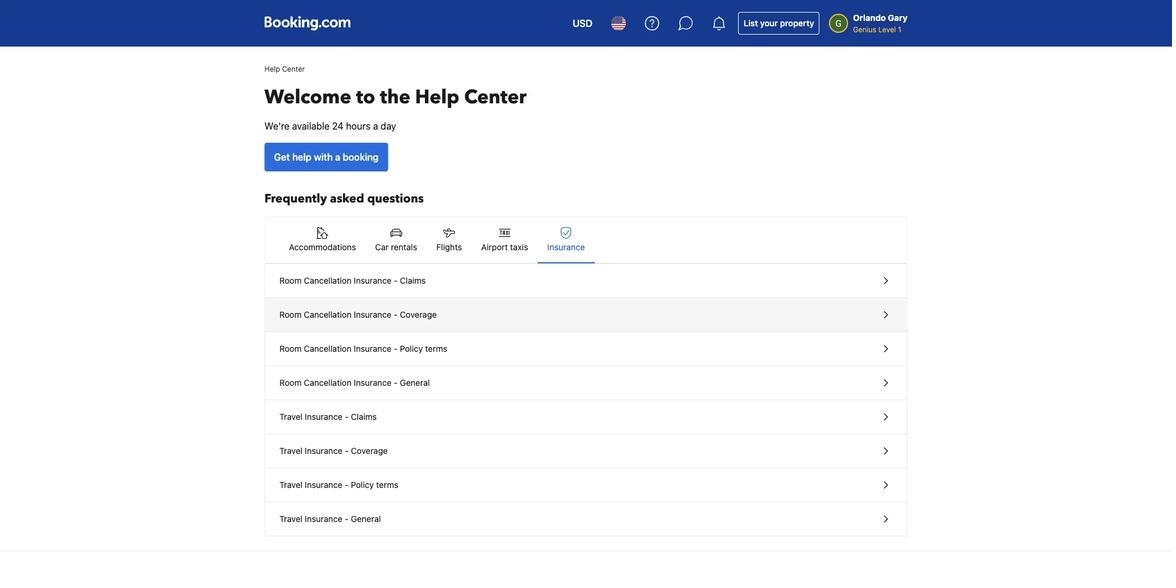 Task type: locate. For each thing, give the bounding box(es) containing it.
1 horizontal spatial a
[[373, 120, 378, 132]]

booking
[[343, 152, 379, 163]]

day
[[381, 120, 396, 132]]

travel up "travel insurance - general"
[[280, 480, 303, 490]]

room cancellation insurance - coverage button
[[265, 298, 907, 332]]

3 cancellation from the top
[[304, 344, 352, 354]]

travel insurance - policy terms button
[[265, 469, 907, 503]]

car rentals button
[[366, 218, 427, 263]]

1 vertical spatial terms
[[376, 480, 399, 490]]

usd
[[573, 18, 593, 29]]

welcome to the help center
[[265, 84, 527, 110]]

1
[[898, 25, 902, 33]]

0 horizontal spatial coverage
[[351, 446, 388, 456]]

- down travel insurance - coverage
[[345, 480, 349, 490]]

taxis
[[510, 242, 528, 252]]

travel down travel insurance - policy terms
[[280, 515, 303, 524]]

airport taxis
[[481, 242, 528, 252]]

1 vertical spatial claims
[[351, 412, 377, 422]]

0 horizontal spatial help
[[265, 65, 280, 73]]

2 travel from the top
[[280, 446, 303, 456]]

help
[[292, 152, 312, 163]]

center
[[282, 65, 305, 73], [464, 84, 527, 110]]

24
[[332, 120, 344, 132]]

insurance
[[547, 242, 585, 252], [354, 276, 392, 286], [354, 310, 392, 320], [354, 344, 392, 354], [354, 378, 392, 388], [305, 412, 343, 422], [305, 446, 343, 456], [305, 480, 343, 490], [305, 515, 343, 524]]

room inside button
[[280, 276, 302, 286]]

claims down room cancellation insurance - general
[[351, 412, 377, 422]]

1 cancellation from the top
[[304, 276, 352, 286]]

help up welcome
[[265, 65, 280, 73]]

travel for travel insurance - claims
[[280, 412, 303, 422]]

0 vertical spatial coverage
[[400, 310, 437, 320]]

0 vertical spatial claims
[[400, 276, 426, 286]]

insurance up travel insurance - coverage
[[305, 412, 343, 422]]

coverage
[[400, 310, 437, 320], [351, 446, 388, 456]]

cancellation up room cancellation insurance - general
[[304, 344, 352, 354]]

general
[[400, 378, 430, 388], [351, 515, 381, 524]]

a right with
[[335, 152, 340, 163]]

cancellation inside button
[[304, 276, 352, 286]]

1 vertical spatial a
[[335, 152, 340, 163]]

cancellation inside 'button'
[[304, 310, 352, 320]]

4 travel from the top
[[280, 515, 303, 524]]

travel insurance - claims button
[[265, 401, 907, 435]]

4 cancellation from the top
[[304, 378, 352, 388]]

travel up travel insurance - coverage
[[280, 412, 303, 422]]

0 horizontal spatial claims
[[351, 412, 377, 422]]

claims down rentals
[[400, 276, 426, 286]]

room cancellation insurance - policy terms button
[[265, 332, 907, 367]]

0 vertical spatial general
[[400, 378, 430, 388]]

2 room from the top
[[280, 310, 302, 320]]

room cancellation insurance - claims
[[280, 276, 426, 286]]

we're available 24 hours a day
[[265, 120, 396, 132]]

1 horizontal spatial terms
[[425, 344, 448, 354]]

- down car rentals
[[394, 276, 398, 286]]

- up room cancellation insurance - policy terms
[[394, 310, 398, 320]]

0 vertical spatial terms
[[425, 344, 448, 354]]

terms inside room cancellation insurance - policy terms button
[[425, 344, 448, 354]]

hours
[[346, 120, 371, 132]]

cancellation down 'room cancellation insurance - claims' at left
[[304, 310, 352, 320]]

travel insurance - claims
[[280, 412, 377, 422]]

- inside button
[[394, 276, 398, 286]]

0 horizontal spatial general
[[351, 515, 381, 524]]

travel
[[280, 412, 303, 422], [280, 446, 303, 456], [280, 480, 303, 490], [280, 515, 303, 524]]

asked
[[330, 191, 364, 207]]

- down travel insurance - policy terms
[[345, 515, 349, 524]]

a
[[373, 120, 378, 132], [335, 152, 340, 163]]

1 horizontal spatial coverage
[[400, 310, 437, 320]]

3 travel from the top
[[280, 480, 303, 490]]

terms
[[425, 344, 448, 354], [376, 480, 399, 490]]

help
[[265, 65, 280, 73], [415, 84, 460, 110]]

1 horizontal spatial claims
[[400, 276, 426, 286]]

1 vertical spatial policy
[[351, 480, 374, 490]]

get help with a booking button
[[265, 143, 388, 172]]

1 vertical spatial center
[[464, 84, 527, 110]]

rentals
[[391, 242, 417, 252]]

cancellation up travel insurance - claims
[[304, 378, 352, 388]]

room inside 'button'
[[280, 310, 302, 320]]

insurance up "travel insurance - general"
[[305, 480, 343, 490]]

- inside 'button'
[[394, 310, 398, 320]]

room cancellation insurance - general button
[[265, 367, 907, 401]]

insurance inside 'button'
[[354, 310, 392, 320]]

frequently asked questions
[[265, 191, 424, 207]]

travel insurance - coverage button
[[265, 435, 907, 469]]

accommodations button
[[280, 218, 366, 263]]

a left day
[[373, 120, 378, 132]]

room
[[280, 276, 302, 286], [280, 310, 302, 320], [280, 344, 302, 354], [280, 378, 302, 388]]

0 horizontal spatial terms
[[376, 480, 399, 490]]

insurance down room cancellation insurance - coverage
[[354, 344, 392, 354]]

insurance down car
[[354, 276, 392, 286]]

to
[[356, 84, 375, 110]]

3 room from the top
[[280, 344, 302, 354]]

4 room from the top
[[280, 378, 302, 388]]

claims
[[400, 276, 426, 286], [351, 412, 377, 422]]

cancellation
[[304, 276, 352, 286], [304, 310, 352, 320], [304, 344, 352, 354], [304, 378, 352, 388]]

insurance inside button
[[354, 276, 392, 286]]

-
[[394, 276, 398, 286], [394, 310, 398, 320], [394, 344, 398, 354], [394, 378, 398, 388], [345, 412, 349, 422], [345, 446, 349, 456], [345, 480, 349, 490], [345, 515, 349, 524]]

tab list
[[265, 218, 907, 264]]

help right the at the left of the page
[[415, 84, 460, 110]]

cancellation for room cancellation insurance - coverage
[[304, 310, 352, 320]]

travel down travel insurance - claims
[[280, 446, 303, 456]]

list your property
[[744, 18, 815, 28]]

cancellation down the accommodations
[[304, 276, 352, 286]]

usd button
[[566, 9, 600, 38]]

insurance up room cancellation insurance - policy terms
[[354, 310, 392, 320]]

accommodations
[[289, 242, 356, 252]]

1 horizontal spatial policy
[[400, 344, 423, 354]]

travel insurance - coverage
[[280, 446, 388, 456]]

1 horizontal spatial help
[[415, 84, 460, 110]]

- down room cancellation insurance - general
[[345, 412, 349, 422]]

travel for travel insurance - general
[[280, 515, 303, 524]]

0 vertical spatial center
[[282, 65, 305, 73]]

property
[[780, 18, 815, 28]]

cancellation for room cancellation insurance - claims
[[304, 276, 352, 286]]

- up travel insurance - policy terms
[[345, 446, 349, 456]]

help center
[[265, 65, 305, 73]]

list
[[744, 18, 758, 28]]

1 room from the top
[[280, 276, 302, 286]]

we're
[[265, 120, 290, 132]]

0 vertical spatial policy
[[400, 344, 423, 354]]

with
[[314, 152, 333, 163]]

0 horizontal spatial policy
[[351, 480, 374, 490]]

policy
[[400, 344, 423, 354], [351, 480, 374, 490]]

2 cancellation from the top
[[304, 310, 352, 320]]

list your property link
[[739, 12, 820, 35]]

orlando
[[853, 13, 886, 23]]

1 vertical spatial help
[[415, 84, 460, 110]]

welcome
[[265, 84, 351, 110]]

1 travel from the top
[[280, 412, 303, 422]]

1 vertical spatial coverage
[[351, 446, 388, 456]]

0 horizontal spatial a
[[335, 152, 340, 163]]



Task type: vqa. For each thing, say whether or not it's contained in the screenshot.
top terms
yes



Task type: describe. For each thing, give the bounding box(es) containing it.
0 vertical spatial help
[[265, 65, 280, 73]]

room cancellation insurance - policy terms
[[280, 344, 448, 354]]

0 horizontal spatial center
[[282, 65, 305, 73]]

travel insurance - general button
[[265, 503, 907, 536]]

coverage inside 'button'
[[400, 310, 437, 320]]

room for room cancellation insurance - policy terms
[[280, 344, 302, 354]]

0 vertical spatial a
[[373, 120, 378, 132]]

room for room cancellation insurance - claims
[[280, 276, 302, 286]]

terms inside travel insurance - policy terms button
[[376, 480, 399, 490]]

- down room cancellation insurance - policy terms
[[394, 378, 398, 388]]

insurance down room cancellation insurance - policy terms
[[354, 378, 392, 388]]

insurance up "room cancellation insurance - claims" button
[[547, 242, 585, 252]]

room for room cancellation insurance - coverage
[[280, 310, 302, 320]]

- down room cancellation insurance - coverage
[[394, 344, 398, 354]]

genius
[[853, 25, 877, 33]]

travel insurance - policy terms
[[280, 480, 399, 490]]

1 vertical spatial general
[[351, 515, 381, 524]]

room cancellation insurance - coverage
[[280, 310, 437, 320]]

insurance down travel insurance - policy terms
[[305, 515, 343, 524]]

travel insurance - general
[[280, 515, 381, 524]]

insurance button
[[538, 218, 595, 263]]

frequently
[[265, 191, 327, 207]]

claims inside "room cancellation insurance - claims" button
[[400, 276, 426, 286]]

get help with a booking
[[274, 152, 379, 163]]

claims inside travel insurance - claims button
[[351, 412, 377, 422]]

travel for travel insurance - policy terms
[[280, 480, 303, 490]]

booking.com online hotel reservations image
[[265, 16, 351, 30]]

cancellation for room cancellation insurance - general
[[304, 378, 352, 388]]

questions
[[367, 191, 424, 207]]

tab list containing accommodations
[[265, 218, 907, 264]]

available
[[292, 120, 330, 132]]

travel for travel insurance - coverage
[[280, 446, 303, 456]]

orlando gary genius level 1
[[853, 13, 908, 33]]

car
[[375, 242, 389, 252]]

1 horizontal spatial general
[[400, 378, 430, 388]]

airport
[[481, 242, 508, 252]]

cancellation for room cancellation insurance - policy terms
[[304, 344, 352, 354]]

coverage inside button
[[351, 446, 388, 456]]

insurance down travel insurance - claims
[[305, 446, 343, 456]]

get
[[274, 152, 290, 163]]

car rentals
[[375, 242, 417, 252]]

flights
[[436, 242, 462, 252]]

level
[[879, 25, 896, 33]]

gary
[[888, 13, 908, 23]]

1 horizontal spatial center
[[464, 84, 527, 110]]

your
[[761, 18, 778, 28]]

room cancellation insurance - claims button
[[265, 264, 907, 298]]

room for room cancellation insurance - general
[[280, 378, 302, 388]]

room cancellation insurance - general
[[280, 378, 430, 388]]

flights button
[[427, 218, 472, 263]]

airport taxis button
[[472, 218, 538, 263]]

the
[[380, 84, 411, 110]]

a inside get help with a booking button
[[335, 152, 340, 163]]



